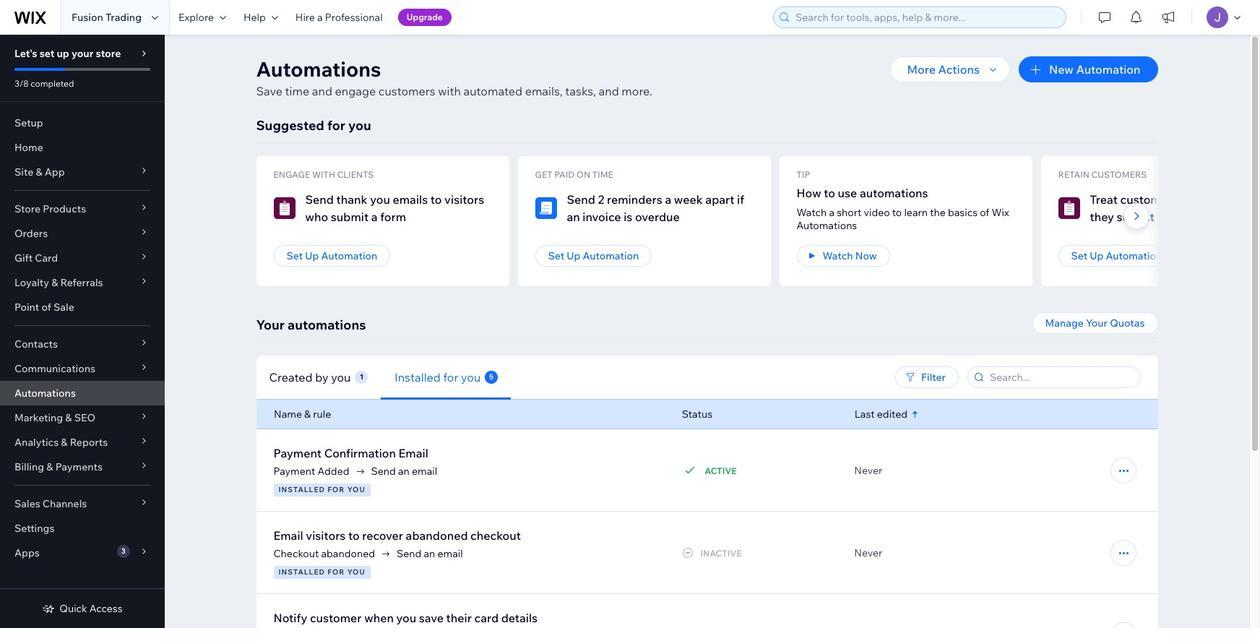 Task type: locate. For each thing, give the bounding box(es) containing it.
1 vertical spatial email
[[274, 528, 303, 543]]

a inside send 2 reminders a week apart if an invoice is overdue
[[665, 192, 672, 207]]

of left sale
[[42, 301, 51, 314]]

set up your automations
[[287, 249, 303, 262]]

for down engage
[[327, 117, 346, 134]]

customers left with
[[379, 84, 436, 98]]

1 installed for you from the top
[[279, 485, 366, 494]]

marketing & seo
[[14, 411, 96, 424]]

a left form
[[371, 210, 378, 224]]

email down 'email visitors to recover abandoned checkout'
[[438, 547, 463, 560]]

0 horizontal spatial customers
[[379, 84, 436, 98]]

5
[[489, 372, 494, 381]]

payment up payment added
[[274, 446, 322, 461]]

set up automation down who
[[287, 249, 378, 262]]

you down added on the bottom left of the page
[[347, 485, 366, 494]]

set up automation button for an
[[535, 245, 652, 267]]

to left recover
[[348, 528, 360, 543]]

send left 2
[[567, 192, 596, 207]]

store
[[14, 202, 41, 215]]

a
[[317, 11, 323, 24], [665, 192, 672, 207], [1195, 192, 1201, 207], [829, 206, 835, 219], [371, 210, 378, 224]]

0 horizontal spatial of
[[42, 301, 51, 314]]

2 horizontal spatial set
[[1072, 249, 1088, 262]]

send up who
[[305, 192, 334, 207]]

send inside send 2 reminders a week apart if an invoice is overdue
[[567, 192, 596, 207]]

& right site
[[36, 166, 42, 179]]

automation down treat customers to a coupon wh
[[1106, 249, 1163, 262]]

set up manage
[[1072, 249, 1088, 262]]

category image
[[535, 197, 557, 219]]

3 set up automation button from the left
[[1059, 245, 1176, 267]]

who
[[305, 210, 328, 224]]

automation for send thank you emails to visitors who submit a form
[[321, 249, 378, 262]]

0 vertical spatial email
[[412, 465, 438, 478]]

installed for you
[[279, 485, 366, 494], [279, 568, 366, 577]]

& for loyalty
[[51, 276, 58, 289]]

0 vertical spatial installed
[[279, 485, 325, 494]]

1 horizontal spatial for
[[443, 370, 458, 384]]

an down 'email visitors to recover abandoned checkout'
[[424, 547, 435, 560]]

automations inside tip how to use automations watch a short video to learn the basics of wix automations
[[797, 219, 858, 232]]

you down engage
[[348, 117, 371, 134]]

a left week
[[665, 192, 672, 207]]

1 up from the left
[[305, 249, 319, 262]]

sales channels
[[14, 497, 87, 510]]

to for email visitors to recover abandoned checkout
[[348, 528, 360, 543]]

2 set from the left
[[548, 249, 565, 262]]

an inside send 2 reminders a week apart if an invoice is overdue
[[567, 210, 580, 224]]

and right time
[[312, 84, 333, 98]]

1 vertical spatial customers
[[1121, 192, 1179, 207]]

0 vertical spatial watch
[[797, 206, 827, 219]]

1 horizontal spatial up
[[567, 249, 581, 262]]

set up automation button down invoice
[[535, 245, 652, 267]]

installed for you down checkout abandoned
[[279, 568, 366, 577]]

0 vertical spatial an
[[567, 210, 580, 224]]

0 vertical spatial automations
[[256, 56, 381, 82]]

installed down checkout at the left bottom of page
[[279, 568, 325, 577]]

to left use
[[824, 186, 836, 200]]

payment
[[274, 446, 322, 461], [274, 465, 315, 478]]

customers inside treat customers to a coupon wh
[[1121, 192, 1179, 207]]

2 set up automation button from the left
[[535, 245, 652, 267]]

set up automation button down the treat
[[1059, 245, 1176, 267]]

2 installed from the top
[[279, 568, 325, 577]]

to left learn
[[893, 206, 902, 219]]

payment left added on the bottom left of the page
[[274, 465, 315, 478]]

card
[[35, 252, 58, 265]]

set up automation
[[287, 249, 378, 262], [548, 249, 639, 262], [1072, 249, 1163, 262]]

orders button
[[0, 221, 165, 246]]

2 vertical spatial an
[[424, 547, 435, 560]]

email
[[412, 465, 438, 478], [438, 547, 463, 560]]

of left 'wix'
[[980, 206, 990, 219]]

0 horizontal spatial for
[[327, 117, 346, 134]]

channels
[[43, 497, 87, 510]]

1 horizontal spatial automations
[[256, 56, 381, 82]]

0 vertical spatial of
[[980, 206, 990, 219]]

1 horizontal spatial automations
[[860, 186, 929, 200]]

get paid on time
[[535, 169, 614, 180]]

2 your from the left
[[1087, 317, 1108, 330]]

a right hire
[[317, 11, 323, 24]]

2 up from the left
[[567, 249, 581, 262]]

abandoned right recover
[[406, 528, 468, 543]]

upgrade
[[407, 12, 443, 22]]

site & app
[[14, 166, 65, 179]]

0 vertical spatial send an email
[[371, 465, 438, 478]]

1 vertical spatial never
[[855, 547, 883, 560]]

automations up video
[[860, 186, 929, 200]]

1 set up automation from the left
[[287, 249, 378, 262]]

your
[[256, 317, 285, 333], [1087, 317, 1108, 330]]

point of sale link
[[0, 295, 165, 320]]

& left rule
[[304, 408, 311, 421]]

0 vertical spatial customers
[[379, 84, 436, 98]]

1 vertical spatial for
[[328, 568, 345, 577]]

retain customers
[[1059, 169, 1147, 180]]

& left seo
[[65, 411, 72, 424]]

gift card
[[14, 252, 58, 265]]

communications button
[[0, 356, 165, 381]]

0 vertical spatial visitors
[[445, 192, 485, 207]]

to right emails
[[431, 192, 442, 207]]

clients
[[337, 169, 374, 180]]

1 category image from the left
[[274, 197, 295, 219]]

1 vertical spatial send an email
[[397, 547, 463, 560]]

2 vertical spatial automations
[[14, 387, 76, 400]]

1 vertical spatial payment
[[274, 465, 315, 478]]

1 horizontal spatial and
[[599, 84, 619, 98]]

0 vertical spatial automations
[[860, 186, 929, 200]]

2 category image from the left
[[1059, 197, 1080, 219]]

details
[[501, 611, 538, 625]]

abandoned down recover
[[321, 547, 375, 560]]

save
[[256, 84, 283, 98]]

installed down payment added
[[279, 485, 325, 494]]

an down payment confirmation email
[[398, 465, 410, 478]]

& right loyalty
[[51, 276, 58, 289]]

3/8 completed
[[14, 78, 74, 89]]

2 horizontal spatial automations
[[797, 219, 858, 232]]

watch down how
[[797, 206, 827, 219]]

0 horizontal spatial automations
[[14, 387, 76, 400]]

set up automation down the treat
[[1072, 249, 1163, 262]]

0 horizontal spatial set up automation button
[[274, 245, 391, 267]]

visitors right emails
[[445, 192, 485, 207]]

1 installed from the top
[[279, 485, 325, 494]]

you up form
[[370, 192, 390, 207]]

0 vertical spatial for
[[327, 117, 346, 134]]

1 set up automation button from the left
[[274, 245, 391, 267]]

0 horizontal spatial automations
[[288, 317, 366, 333]]

never for email visitors to recover abandoned checkout
[[855, 547, 883, 560]]

category image for treat
[[1059, 197, 1080, 219]]

actions
[[939, 62, 980, 77]]

created by you
[[269, 370, 351, 384]]

1 vertical spatial of
[[42, 301, 51, 314]]

1 payment from the top
[[274, 446, 322, 461]]

automations up marketing
[[14, 387, 76, 400]]

more
[[908, 62, 936, 77]]

1 vertical spatial abandoned
[[321, 547, 375, 560]]

automations inside automations save time and engage customers with automated emails, tasks, and more.
[[256, 56, 381, 82]]

set down category icon
[[548, 249, 565, 262]]

manage your quotas
[[1046, 317, 1145, 330]]

0 vertical spatial installed for you
[[279, 485, 366, 494]]

0 horizontal spatial an
[[398, 465, 410, 478]]

for down added on the bottom left of the page
[[328, 485, 345, 494]]

automations link
[[0, 381, 165, 406]]

2 never from the top
[[855, 547, 883, 560]]

for
[[327, 117, 346, 134], [443, 370, 458, 384]]

1 vertical spatial an
[[398, 465, 410, 478]]

you inside send thank you emails to visitors who submit a form
[[370, 192, 390, 207]]

1 horizontal spatial abandoned
[[406, 528, 468, 543]]

basics
[[948, 206, 978, 219]]

you for suggested
[[348, 117, 371, 134]]

0 vertical spatial payment
[[274, 446, 322, 461]]

category image down retain
[[1059, 197, 1080, 219]]

email up 'email visitors to recover abandoned checkout'
[[412, 465, 438, 478]]

0 horizontal spatial and
[[312, 84, 333, 98]]

customers down customers
[[1121, 192, 1179, 207]]

2 horizontal spatial set up automation
[[1072, 249, 1163, 262]]

list
[[256, 156, 1261, 286]]

more.
[[622, 84, 653, 98]]

category image left who
[[274, 197, 295, 219]]

you
[[348, 117, 371, 134], [370, 192, 390, 207], [331, 370, 351, 384], [461, 370, 481, 384], [397, 611, 417, 625]]

automation down invoice
[[583, 249, 639, 262]]

contacts button
[[0, 332, 165, 356]]

paid
[[555, 169, 575, 180]]

engage with clients
[[274, 169, 374, 180]]

1 horizontal spatial customers
[[1121, 192, 1179, 207]]

email right confirmation
[[399, 446, 429, 461]]

set up automation button down who
[[274, 245, 391, 267]]

3 set from the left
[[1072, 249, 1088, 262]]

0 horizontal spatial set up automation
[[287, 249, 378, 262]]

an for to
[[424, 547, 435, 560]]

send an email down confirmation
[[371, 465, 438, 478]]

automation down submit
[[321, 249, 378, 262]]

send an email for email
[[371, 465, 438, 478]]

automation for send 2 reminders a week apart if an invoice is overdue
[[583, 249, 639, 262]]

1 horizontal spatial of
[[980, 206, 990, 219]]

1 never from the top
[[855, 464, 883, 477]]

up for an
[[567, 249, 581, 262]]

setup
[[14, 116, 43, 129]]

an left invoice
[[567, 210, 580, 224]]

2 payment from the top
[[274, 465, 315, 478]]

& for marketing
[[65, 411, 72, 424]]

1 vertical spatial automations
[[797, 219, 858, 232]]

0 vertical spatial never
[[855, 464, 883, 477]]

0 horizontal spatial up
[[305, 249, 319, 262]]

0 vertical spatial for
[[328, 485, 345, 494]]

recover
[[362, 528, 403, 543]]

0 horizontal spatial your
[[256, 317, 285, 333]]

to left coupon
[[1181, 192, 1192, 207]]

emails
[[393, 192, 428, 207]]

customers inside automations save time and engage customers with automated emails, tasks, and more.
[[379, 84, 436, 98]]

added
[[318, 465, 350, 478]]

send an email down 'email visitors to recover abandoned checkout'
[[397, 547, 463, 560]]

site & app button
[[0, 160, 165, 184]]

watch left the now
[[823, 249, 853, 262]]

& right billing
[[46, 461, 53, 474]]

visitors up checkout abandoned
[[306, 528, 346, 543]]

active
[[705, 465, 737, 476]]

1 your from the left
[[256, 317, 285, 333]]

status
[[682, 408, 712, 421]]

of inside tip how to use automations watch a short video to learn the basics of wix automations
[[980, 206, 990, 219]]

2 installed for you from the top
[[279, 568, 366, 577]]

email
[[399, 446, 429, 461], [274, 528, 303, 543]]

time
[[285, 84, 310, 98]]

1 for from the top
[[328, 485, 345, 494]]

quick
[[60, 602, 87, 615]]

2 you from the top
[[347, 568, 366, 577]]

analytics
[[14, 436, 59, 449]]

new automation
[[1050, 62, 1141, 77]]

set for treat customers to a coupon wh
[[1072, 249, 1088, 262]]

hire a professional
[[296, 11, 383, 24]]

store products
[[14, 202, 86, 215]]

billing & payments button
[[0, 455, 165, 479]]

customers
[[379, 84, 436, 98], [1121, 192, 1179, 207]]

send down 'email visitors to recover abandoned checkout'
[[397, 547, 422, 560]]

& for billing
[[46, 461, 53, 474]]

you down checkout abandoned
[[347, 568, 366, 577]]

automations up watch now button
[[797, 219, 858, 232]]

1 horizontal spatial your
[[1087, 317, 1108, 330]]

1 horizontal spatial email
[[399, 446, 429, 461]]

your left quotas
[[1087, 317, 1108, 330]]

0 horizontal spatial category image
[[274, 197, 295, 219]]

automations inside sidebar element
[[14, 387, 76, 400]]

fusion trading
[[72, 11, 142, 24]]

1 vertical spatial for
[[443, 370, 458, 384]]

to inside treat customers to a coupon wh
[[1181, 192, 1192, 207]]

0 vertical spatial email
[[399, 446, 429, 461]]

installed for you down payment added
[[279, 485, 366, 494]]

automations up time
[[256, 56, 381, 82]]

2 horizontal spatial up
[[1090, 249, 1104, 262]]

engage
[[274, 169, 310, 180]]

name
[[274, 408, 302, 421]]

a left coupon
[[1195, 192, 1201, 207]]

never
[[855, 464, 883, 477], [855, 547, 883, 560]]

with
[[438, 84, 461, 98]]

for inside tab list
[[443, 370, 458, 384]]

payment for payment added
[[274, 465, 315, 478]]

a left short
[[829, 206, 835, 219]]

& left reports
[[61, 436, 68, 449]]

1 vertical spatial you
[[347, 568, 366, 577]]

0 vertical spatial you
[[347, 485, 366, 494]]

& for name
[[304, 408, 311, 421]]

name & rule
[[274, 408, 331, 421]]

your up created
[[256, 317, 285, 333]]

engage
[[335, 84, 376, 98]]

1 vertical spatial watch
[[823, 249, 853, 262]]

for down checkout abandoned
[[328, 568, 345, 577]]

2 horizontal spatial set up automation button
[[1059, 245, 1176, 267]]

marketing
[[14, 411, 63, 424]]

1 horizontal spatial set
[[548, 249, 565, 262]]

set up automation down invoice
[[548, 249, 639, 262]]

email visitors to recover abandoned checkout
[[274, 528, 521, 543]]

an for email
[[398, 465, 410, 478]]

last
[[855, 408, 875, 421]]

gift card button
[[0, 246, 165, 270]]

up for submit
[[305, 249, 319, 262]]

2 set up automation from the left
[[548, 249, 639, 262]]

1 horizontal spatial set up automation button
[[535, 245, 652, 267]]

you right 'by'
[[331, 370, 351, 384]]

automation right new
[[1077, 62, 1141, 77]]

automation
[[1077, 62, 1141, 77], [321, 249, 378, 262], [583, 249, 639, 262], [1106, 249, 1163, 262]]

0 horizontal spatial set
[[287, 249, 303, 262]]

1 vertical spatial installed for you
[[279, 568, 366, 577]]

1 vertical spatial email
[[438, 547, 463, 560]]

for right installed
[[443, 370, 458, 384]]

explore
[[179, 11, 214, 24]]

2 horizontal spatial an
[[567, 210, 580, 224]]

category image
[[274, 197, 295, 219], [1059, 197, 1080, 219]]

email up checkout at the left bottom of page
[[274, 528, 303, 543]]

you left 5 in the bottom left of the page
[[461, 370, 481, 384]]

1 you from the top
[[347, 485, 366, 494]]

new automation button
[[1019, 56, 1159, 82]]

your
[[72, 47, 93, 60]]

thank
[[337, 192, 368, 207]]

1 horizontal spatial set up automation
[[548, 249, 639, 262]]

1 set from the left
[[287, 249, 303, 262]]

communications
[[14, 362, 95, 375]]

1 horizontal spatial an
[[424, 547, 435, 560]]

card
[[475, 611, 499, 625]]

tab list
[[256, 355, 713, 399]]

1 horizontal spatial category image
[[1059, 197, 1080, 219]]

automations up 'by'
[[288, 317, 366, 333]]

1 vertical spatial automations
[[288, 317, 366, 333]]

& inside dropdown button
[[36, 166, 42, 179]]

1 vertical spatial visitors
[[306, 528, 346, 543]]

1 vertical spatial installed
[[279, 568, 325, 577]]

time
[[593, 169, 614, 180]]

2 for from the top
[[328, 568, 345, 577]]

1 horizontal spatial visitors
[[445, 192, 485, 207]]

and left more.
[[599, 84, 619, 98]]



Task type: vqa. For each thing, say whether or not it's contained in the screenshot.
Billing & Payments at bottom left
yes



Task type: describe. For each thing, give the bounding box(es) containing it.
settings link
[[0, 516, 165, 541]]

for for suggested
[[327, 117, 346, 134]]

for for installed
[[443, 370, 458, 384]]

marketing & seo button
[[0, 406, 165, 430]]

to for tip how to use automations watch a short video to learn the basics of wix automations
[[824, 186, 836, 200]]

short
[[837, 206, 862, 219]]

submit
[[331, 210, 369, 224]]

to for treat customers to a coupon wh
[[1181, 192, 1192, 207]]

new
[[1050, 62, 1074, 77]]

installed for you
[[394, 370, 481, 384]]

filter button
[[895, 367, 959, 388]]

analytics & reports
[[14, 436, 108, 449]]

billing
[[14, 461, 44, 474]]

Search... field
[[986, 367, 1136, 387]]

visitors inside send thank you emails to visitors who submit a form
[[445, 192, 485, 207]]

you for send
[[370, 192, 390, 207]]

notify
[[274, 611, 307, 625]]

payments
[[55, 461, 103, 474]]

automated
[[464, 84, 523, 98]]

loyalty
[[14, 276, 49, 289]]

automations for automations save time and engage customers with automated emails, tasks, and more.
[[256, 56, 381, 82]]

automation inside button
[[1077, 62, 1141, 77]]

your inside button
[[1087, 317, 1108, 330]]

point
[[14, 301, 39, 314]]

created
[[269, 370, 313, 384]]

is
[[624, 210, 633, 224]]

set for send thank you emails to visitors who submit a form
[[287, 249, 303, 262]]

site
[[14, 166, 33, 179]]

send down confirmation
[[371, 465, 396, 478]]

products
[[43, 202, 86, 215]]

3 up from the left
[[1090, 249, 1104, 262]]

gift
[[14, 252, 33, 265]]

wix
[[992, 206, 1010, 219]]

professional
[[325, 11, 383, 24]]

hire
[[296, 11, 315, 24]]

for for confirmation
[[328, 485, 345, 494]]

you for visitors
[[347, 568, 366, 577]]

set up automation for submit
[[287, 249, 378, 262]]

checkout
[[274, 547, 319, 560]]

send an email for to
[[397, 547, 463, 560]]

set up automation for an
[[548, 249, 639, 262]]

1 and from the left
[[312, 84, 333, 98]]

confirmation
[[324, 446, 396, 461]]

suggested
[[256, 117, 325, 134]]

home
[[14, 141, 43, 154]]

3 set up automation from the left
[[1072, 249, 1163, 262]]

send inside send thank you emails to visitors who submit a form
[[305, 192, 334, 207]]

upgrade button
[[398, 9, 452, 26]]

hire a professional link
[[287, 0, 392, 35]]

& for site
[[36, 166, 42, 179]]

installed for payment
[[279, 485, 325, 494]]

automation for treat customers to a coupon wh
[[1106, 249, 1163, 262]]

up
[[57, 47, 69, 60]]

0 horizontal spatial abandoned
[[321, 547, 375, 560]]

installed for you for visitors
[[279, 568, 366, 577]]

quotas
[[1111, 317, 1145, 330]]

a inside tip how to use automations watch a short video to learn the basics of wix automations
[[829, 206, 835, 219]]

manage
[[1046, 317, 1084, 330]]

analytics & reports button
[[0, 430, 165, 455]]

let's
[[14, 47, 37, 60]]

you left the save
[[397, 611, 417, 625]]

more actions button
[[890, 56, 1011, 82]]

0 horizontal spatial visitors
[[306, 528, 346, 543]]

email for payment confirmation email
[[412, 465, 438, 478]]

you for confirmation
[[347, 485, 366, 494]]

a inside treat customers to a coupon wh
[[1195, 192, 1201, 207]]

treat
[[1091, 192, 1118, 207]]

emails,
[[525, 84, 563, 98]]

learn
[[905, 206, 928, 219]]

watch inside button
[[823, 249, 853, 262]]

set
[[40, 47, 54, 60]]

with
[[312, 169, 335, 180]]

0 horizontal spatial email
[[274, 528, 303, 543]]

0 vertical spatial abandoned
[[406, 528, 468, 543]]

quick access button
[[42, 602, 123, 615]]

sidebar element
[[0, 35, 165, 628]]

tip
[[797, 169, 811, 180]]

Search for tools, apps, help & more... field
[[792, 7, 1062, 27]]

on
[[577, 169, 591, 180]]

filter
[[921, 371, 946, 384]]

settings
[[14, 522, 55, 535]]

loyalty & referrals button
[[0, 270, 165, 295]]

send 2 reminders a week apart if an invoice is overdue
[[567, 192, 745, 224]]

tasks,
[[566, 84, 596, 98]]

referrals
[[60, 276, 103, 289]]

send thank you emails to visitors who submit a form
[[305, 192, 485, 224]]

automations inside tip how to use automations watch a short video to learn the basics of wix automations
[[860, 186, 929, 200]]

you for installed
[[461, 370, 481, 384]]

seo
[[74, 411, 96, 424]]

set up automation button for submit
[[274, 245, 391, 267]]

store products button
[[0, 197, 165, 221]]

tab list containing created by you
[[256, 355, 713, 399]]

payment for payment confirmation email
[[274, 446, 322, 461]]

invoice
[[583, 210, 621, 224]]

3/8
[[14, 78, 29, 89]]

1
[[360, 372, 364, 381]]

set for send 2 reminders a week apart if an invoice is overdue
[[548, 249, 565, 262]]

more actions
[[908, 62, 980, 77]]

2 and from the left
[[599, 84, 619, 98]]

installed
[[394, 370, 441, 384]]

sales
[[14, 497, 40, 510]]

& for analytics
[[61, 436, 68, 449]]

you for created
[[331, 370, 351, 384]]

suggested for you
[[256, 117, 371, 134]]

payment confirmation email
[[274, 446, 429, 461]]

manage your quotas button
[[1033, 312, 1159, 334]]

list containing how to use automations
[[256, 156, 1261, 286]]

their
[[446, 611, 472, 625]]

contacts
[[14, 338, 58, 351]]

apps
[[14, 547, 40, 560]]

home link
[[0, 135, 165, 160]]

sales channels button
[[0, 492, 165, 516]]

for for visitors
[[328, 568, 345, 577]]

automations for automations
[[14, 387, 76, 400]]

payment added
[[274, 465, 350, 478]]

use
[[838, 186, 858, 200]]

email for email visitors to recover abandoned checkout
[[438, 547, 463, 560]]

rule
[[313, 408, 331, 421]]

installed for you for confirmation
[[279, 485, 366, 494]]

last edited
[[855, 408, 908, 421]]

loyalty & referrals
[[14, 276, 103, 289]]

to inside send thank you emails to visitors who submit a form
[[431, 192, 442, 207]]

of inside 'link'
[[42, 301, 51, 314]]

reports
[[70, 436, 108, 449]]

category image for send
[[274, 197, 295, 219]]

watch now
[[823, 249, 878, 262]]

a inside send thank you emails to visitors who submit a form
[[371, 210, 378, 224]]

installed for email
[[279, 568, 325, 577]]

billing & payments
[[14, 461, 103, 474]]

never for payment confirmation email
[[855, 464, 883, 477]]

help
[[244, 11, 266, 24]]

setup link
[[0, 111, 165, 135]]

form
[[380, 210, 406, 224]]

wh
[[1248, 192, 1261, 207]]

trading
[[106, 11, 142, 24]]

checkout abandoned
[[274, 547, 375, 560]]

coupon
[[1204, 192, 1245, 207]]

point of sale
[[14, 301, 74, 314]]

notify customer when you save their card details
[[274, 611, 538, 625]]

watch inside tip how to use automations watch a short video to learn the basics of wix automations
[[797, 206, 827, 219]]



